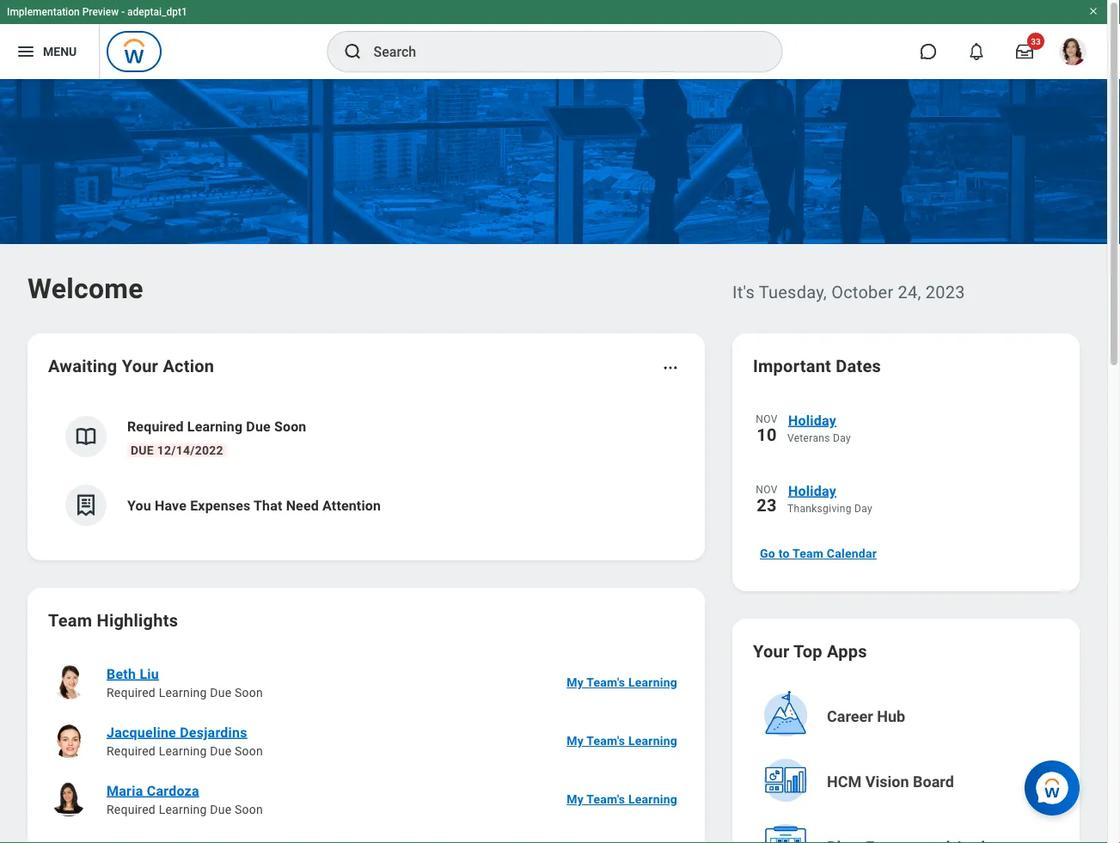 Task type: locate. For each thing, give the bounding box(es) containing it.
hcm
[[827, 773, 862, 792]]

career
[[827, 708, 874, 726]]

due for desjardins
[[210, 744, 232, 758]]

holiday for 10
[[789, 412, 837, 429]]

2 holiday from the top
[[789, 483, 837, 499]]

due for cardoza
[[210, 803, 232, 817]]

0 vertical spatial team
[[793, 547, 824, 561]]

due up desjardins
[[210, 686, 232, 700]]

day for 10
[[833, 433, 851, 445]]

you
[[127, 497, 151, 514]]

2 team's from the top
[[587, 734, 625, 748]]

required inside jacqueline desjardins required learning due soon
[[107, 744, 156, 758]]

0 vertical spatial my
[[567, 676, 584, 690]]

vision
[[866, 773, 909, 792]]

holiday up veterans
[[789, 412, 837, 429]]

my team's learning button for cardoza
[[560, 783, 684, 817]]

2 holiday button from the top
[[788, 480, 1059, 502]]

33
[[1031, 36, 1041, 46]]

required
[[127, 418, 184, 435], [107, 686, 156, 700], [107, 744, 156, 758], [107, 803, 156, 817]]

2 nov from the top
[[756, 484, 778, 496]]

3 my from the top
[[567, 793, 584, 807]]

1 my team's learning button from the top
[[560, 666, 684, 700]]

day
[[833, 433, 851, 445], [855, 503, 873, 515]]

team's for desjardins
[[587, 734, 625, 748]]

preview
[[82, 6, 119, 18]]

due left 12/14/2022
[[131, 443, 154, 457]]

3 team's from the top
[[587, 793, 625, 807]]

learning
[[187, 418, 243, 435], [629, 676, 678, 690], [159, 686, 207, 700], [629, 734, 678, 748], [159, 744, 207, 758], [629, 793, 678, 807], [159, 803, 207, 817]]

dates
[[836, 356, 881, 376]]

holiday thanksgiving day
[[788, 483, 873, 515]]

holiday up thanksgiving
[[789, 483, 837, 499]]

need
[[286, 497, 319, 514]]

jacqueline desjardins button
[[100, 722, 254, 743]]

nov
[[756, 414, 778, 426], [756, 484, 778, 496]]

0 vertical spatial my team's learning button
[[560, 666, 684, 700]]

holiday
[[789, 412, 837, 429], [789, 483, 837, 499]]

my team's learning button
[[560, 666, 684, 700], [560, 724, 684, 758], [560, 783, 684, 817]]

required inside the required learning due soon due 12/14/2022
[[127, 418, 184, 435]]

you have expenses that need attention
[[127, 497, 381, 514]]

profile logan mcneil image
[[1059, 38, 1087, 69]]

team left highlights
[[48, 611, 92, 631]]

soon inside maria cardoza required learning due soon
[[235, 803, 263, 817]]

my team's learning for cardoza
[[567, 793, 678, 807]]

due inside maria cardoza required learning due soon
[[210, 803, 232, 817]]

day right veterans
[[833, 433, 851, 445]]

0 vertical spatial holiday button
[[788, 409, 1059, 432]]

maria
[[107, 783, 143, 799]]

jacqueline
[[107, 724, 176, 741]]

holiday for 23
[[789, 483, 837, 499]]

hcm vision board
[[827, 773, 954, 792]]

2 my team's learning from the top
[[567, 734, 678, 748]]

required down jacqueline
[[107, 744, 156, 758]]

attention
[[322, 497, 381, 514]]

my team's learning button for liu
[[560, 666, 684, 700]]

2 vertical spatial my team's learning
[[567, 793, 678, 807]]

beth liu required learning due soon
[[107, 666, 263, 700]]

1 vertical spatial your
[[753, 641, 790, 662]]

0 vertical spatial my team's learning
[[567, 676, 678, 690]]

due down desjardins
[[210, 744, 232, 758]]

holiday inside holiday thanksgiving day
[[789, 483, 837, 499]]

holiday veterans day
[[788, 412, 851, 445]]

important
[[753, 356, 832, 376]]

soon
[[274, 418, 307, 435], [235, 686, 263, 700], [235, 744, 263, 758], [235, 803, 263, 817]]

required down beth liu button
[[107, 686, 156, 700]]

due for liu
[[210, 686, 232, 700]]

1 holiday button from the top
[[788, 409, 1059, 432]]

due inside jacqueline desjardins required learning due soon
[[210, 744, 232, 758]]

1 vertical spatial my team's learning button
[[560, 724, 684, 758]]

team right "to"
[[793, 547, 824, 561]]

1 vertical spatial team's
[[587, 734, 625, 748]]

team
[[793, 547, 824, 561], [48, 611, 92, 631]]

your left the action
[[122, 356, 158, 376]]

learning inside beth liu required learning due soon
[[159, 686, 207, 700]]

adeptai_dpt1
[[127, 6, 187, 18]]

due inside beth liu required learning due soon
[[210, 686, 232, 700]]

2 vertical spatial team's
[[587, 793, 625, 807]]

1 my team's learning from the top
[[567, 676, 678, 690]]

0 vertical spatial team's
[[587, 676, 625, 690]]

0 vertical spatial day
[[833, 433, 851, 445]]

2 vertical spatial my
[[567, 793, 584, 807]]

your
[[122, 356, 158, 376], [753, 641, 790, 662]]

beth
[[107, 666, 136, 682]]

required down maria on the left of the page
[[107, 803, 156, 817]]

2 vertical spatial my team's learning button
[[560, 783, 684, 817]]

action
[[163, 356, 214, 376]]

1 vertical spatial day
[[855, 503, 873, 515]]

awaiting your action
[[48, 356, 214, 376]]

1 holiday from the top
[[789, 412, 837, 429]]

go
[[760, 547, 776, 561]]

nov left holiday veterans day at right
[[756, 414, 778, 426]]

2023
[[926, 282, 965, 302]]

12/14/2022
[[157, 443, 223, 457]]

due down jacqueline desjardins required learning due soon
[[210, 803, 232, 817]]

top
[[794, 641, 823, 662]]

team's for liu
[[587, 676, 625, 690]]

nov for 10
[[756, 414, 778, 426]]

it's tuesday, october 24, 2023
[[733, 282, 965, 302]]

notifications large image
[[968, 43, 985, 60]]

expenses
[[190, 497, 251, 514]]

3 my team's learning from the top
[[567, 793, 678, 807]]

desjardins
[[180, 724, 247, 741]]

0 vertical spatial your
[[122, 356, 158, 376]]

soon inside beth liu required learning due soon
[[235, 686, 263, 700]]

1 vertical spatial holiday
[[789, 483, 837, 499]]

0 horizontal spatial day
[[833, 433, 851, 445]]

soon inside jacqueline desjardins required learning due soon
[[235, 744, 263, 758]]

learning inside jacqueline desjardins required learning due soon
[[159, 744, 207, 758]]

hcm vision board button
[[755, 752, 1061, 813]]

holiday button for 23
[[788, 480, 1059, 502]]

required inside beth liu required learning due soon
[[107, 686, 156, 700]]

3 my team's learning button from the top
[[560, 783, 684, 817]]

1 vertical spatial nov
[[756, 484, 778, 496]]

your left top
[[753, 641, 790, 662]]

nov down 10
[[756, 484, 778, 496]]

veterans
[[788, 433, 830, 445]]

team's for cardoza
[[587, 793, 625, 807]]

close environment banner image
[[1089, 6, 1099, 16]]

awaiting your action list
[[48, 402, 684, 540]]

required up 12/14/2022
[[127, 418, 184, 435]]

required inside maria cardoza required learning due soon
[[107, 803, 156, 817]]

1 vertical spatial holiday button
[[788, 480, 1059, 502]]

holiday button
[[788, 409, 1059, 432], [788, 480, 1059, 502]]

required for maria
[[107, 803, 156, 817]]

1 vertical spatial my
[[567, 734, 584, 748]]

day for 23
[[855, 503, 873, 515]]

due
[[246, 418, 271, 435], [131, 443, 154, 457], [210, 686, 232, 700], [210, 744, 232, 758], [210, 803, 232, 817]]

1 team's from the top
[[587, 676, 625, 690]]

team's
[[587, 676, 625, 690], [587, 734, 625, 748], [587, 793, 625, 807]]

learning inside the required learning due soon due 12/14/2022
[[187, 418, 243, 435]]

1 horizontal spatial team
[[793, 547, 824, 561]]

0 vertical spatial nov
[[756, 414, 778, 426]]

day inside holiday veterans day
[[833, 433, 851, 445]]

important dates
[[753, 356, 881, 376]]

go to team calendar
[[760, 547, 877, 561]]

holiday inside holiday veterans day
[[789, 412, 837, 429]]

my team's learning
[[567, 676, 678, 690], [567, 734, 678, 748], [567, 793, 678, 807]]

nov 23
[[756, 484, 778, 516]]

1 vertical spatial team
[[48, 611, 92, 631]]

my
[[567, 676, 584, 690], [567, 734, 584, 748], [567, 793, 584, 807]]

0 vertical spatial holiday
[[789, 412, 837, 429]]

day right thanksgiving
[[855, 503, 873, 515]]

nov for 23
[[756, 484, 778, 496]]

board
[[913, 773, 954, 792]]

-
[[121, 6, 125, 18]]

0 horizontal spatial your
[[122, 356, 158, 376]]

beth liu button
[[100, 664, 166, 684]]

liu
[[140, 666, 159, 682]]

inbox large image
[[1016, 43, 1034, 60]]

day inside holiday thanksgiving day
[[855, 503, 873, 515]]

team inside button
[[793, 547, 824, 561]]

1 vertical spatial my team's learning
[[567, 734, 678, 748]]

2 my team's learning button from the top
[[560, 724, 684, 758]]

1 my from the top
[[567, 676, 584, 690]]

1 horizontal spatial day
[[855, 503, 873, 515]]

tuesday,
[[759, 282, 827, 302]]

2 my from the top
[[567, 734, 584, 748]]

my team's learning button for desjardins
[[560, 724, 684, 758]]

1 nov from the top
[[756, 414, 778, 426]]



Task type: vqa. For each thing, say whether or not it's contained in the screenshot.
Team within button
yes



Task type: describe. For each thing, give the bounding box(es) containing it.
23
[[757, 495, 777, 516]]

24,
[[898, 282, 922, 302]]

go to team calendar button
[[753, 537, 884, 571]]

career hub
[[827, 708, 906, 726]]

search image
[[343, 41, 363, 62]]

team highlights list
[[48, 654, 684, 829]]

0 horizontal spatial team
[[48, 611, 92, 631]]

welcome
[[28, 273, 143, 305]]

menu banner
[[0, 0, 1108, 79]]

thanksgiving
[[788, 503, 852, 515]]

welcome main content
[[0, 79, 1108, 844]]

1 horizontal spatial your
[[753, 641, 790, 662]]

hub
[[877, 708, 906, 726]]

implementation
[[7, 6, 80, 18]]

menu
[[43, 44, 77, 59]]

due for learning
[[131, 443, 154, 457]]

10
[[757, 425, 777, 445]]

required for jacqueline
[[107, 744, 156, 758]]

soon inside the required learning due soon due 12/14/2022
[[274, 418, 307, 435]]

have
[[155, 497, 187, 514]]

my for maria cardoza
[[567, 793, 584, 807]]

soon for liu
[[235, 686, 263, 700]]

calendar
[[827, 547, 877, 561]]

cardoza
[[147, 783, 199, 799]]

october
[[832, 282, 894, 302]]

to
[[779, 547, 790, 561]]

required learning due soon due 12/14/2022
[[127, 418, 307, 457]]

your top apps
[[753, 641, 867, 662]]

33 button
[[1006, 33, 1045, 71]]

learning inside maria cardoza required learning due soon
[[159, 803, 207, 817]]

my for beth liu
[[567, 676, 584, 690]]

due up the you have expenses that need attention
[[246, 418, 271, 435]]

related actions image
[[662, 359, 679, 377]]

apps
[[827, 641, 867, 662]]

required for beth
[[107, 686, 156, 700]]

nov 10
[[756, 414, 778, 445]]

that
[[254, 497, 282, 514]]

dashboard expenses image
[[73, 493, 99, 519]]

important dates element
[[753, 399, 1059, 533]]

soon for cardoza
[[235, 803, 263, 817]]

holiday button for 10
[[788, 409, 1059, 432]]

my for jacqueline desjardins
[[567, 734, 584, 748]]

awaiting
[[48, 356, 117, 376]]

career hub button
[[755, 686, 1061, 748]]

my team's learning for desjardins
[[567, 734, 678, 748]]

team highlights
[[48, 611, 178, 631]]

maria cardoza button
[[100, 781, 206, 801]]

soon for desjardins
[[235, 744, 263, 758]]

you have expenses that need attention button
[[48, 471, 684, 540]]

jacqueline desjardins required learning due soon
[[107, 724, 263, 758]]

implementation preview -   adeptai_dpt1
[[7, 6, 187, 18]]

highlights
[[97, 611, 178, 631]]

justify image
[[15, 41, 36, 62]]

it's
[[733, 282, 755, 302]]

maria cardoza required learning due soon
[[107, 783, 263, 817]]

menu button
[[0, 24, 99, 79]]

my team's learning for liu
[[567, 676, 678, 690]]

book open image
[[73, 424, 99, 450]]

Search Workday  search field
[[374, 33, 747, 71]]



